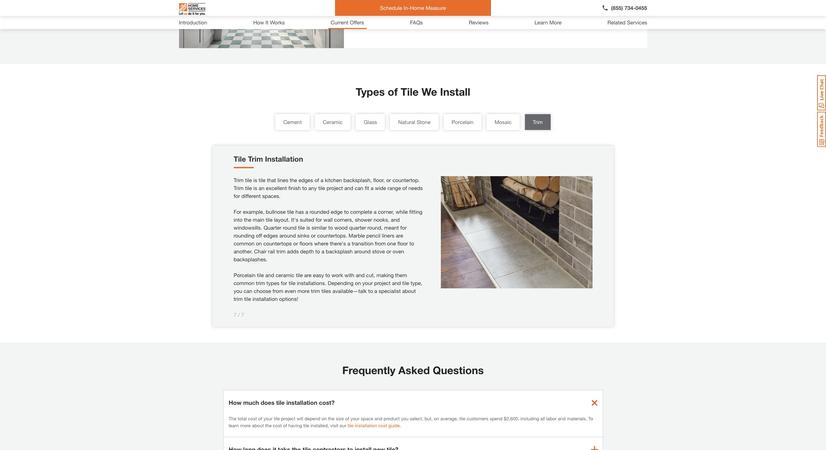 Task type: vqa. For each thing, say whether or not it's contained in the screenshot.
them
yes



Task type: locate. For each thing, give the bounding box(es) containing it.
them
[[395, 272, 407, 278]]

to right the easy
[[326, 272, 330, 278]]

does
[[261, 399, 275, 406]]

about down type,
[[403, 288, 416, 294]]

project down kitchen
[[327, 185, 343, 191]]

2 horizontal spatial your
[[363, 280, 373, 286]]

fireplace with tile trim image
[[441, 176, 593, 288]]

how for how it works
[[253, 19, 264, 25]]

to down where
[[316, 248, 320, 254]]

do it for you logo image
[[179, 0, 205, 18]]

is inside for example, bullnose tile has a rounded edge to complete a corner, while fitting into the main tile layout. it's suited for wall corners, shower nooks, and windowsills. quarter round tile is similar to wood quarter round, meant for rounding off edges around sinks or countertops. marble pencil liners are common on countertops or floors where there's a transition from one floor to another. chair rail trim adds depth to a backsplash around stove or oven backsplashes.
[[307, 224, 310, 231]]

are up floor
[[396, 232, 403, 239]]

average,
[[441, 416, 458, 421]]

0 vertical spatial edges
[[299, 177, 313, 183]]

0 vertical spatial how
[[253, 19, 264, 25]]

edges down quarter
[[264, 232, 278, 239]]

more down total
[[240, 423, 251, 428]]

1 vertical spatial common
[[234, 280, 255, 286]]

that
[[267, 177, 276, 183]]

kitchen
[[325, 177, 342, 183]]

learn more
[[352, 9, 382, 16], [535, 19, 562, 25]]

common down "rounding"
[[234, 240, 255, 247]]

1 vertical spatial are
[[304, 272, 312, 278]]

can left choose
[[244, 288, 252, 294]]

and up types
[[265, 272, 274, 278]]

with
[[345, 272, 355, 278]]

1 horizontal spatial learn
[[535, 19, 548, 25]]

can inside porcelain tile and ceramic tile are easy to work with and cut, making them common trim types for tile installations. depending on your project and tile type, you can choose from even more trim tiles available—talk to a specialist about trim tile installation options!
[[244, 288, 252, 294]]

more down installations.
[[298, 288, 310, 294]]

there's
[[330, 240, 346, 247]]

1 horizontal spatial more
[[298, 288, 310, 294]]

1 horizontal spatial you
[[401, 416, 409, 421]]

1 vertical spatial from
[[273, 288, 283, 294]]

off
[[256, 232, 262, 239]]

size
[[336, 416, 344, 421]]

0 horizontal spatial installation
[[253, 296, 278, 302]]

for up similar
[[316, 216, 322, 223]]

0 vertical spatial are
[[396, 232, 403, 239]]

7
[[234, 312, 237, 318], [241, 312, 244, 318]]

around down round
[[280, 232, 296, 239]]

can inside trim tile is tile that lines the edges of a kitchen backsplash, floor, or countertop. trim tile is an excellent finish to any tile project and can fit a wide range of needs for different spaces.
[[355, 185, 364, 191]]

1 7 from the left
[[234, 312, 237, 318]]

your down the cut,
[[363, 280, 373, 286]]

0 vertical spatial learn more
[[352, 9, 382, 16]]

trim down countertops at bottom left
[[277, 248, 286, 254]]

on up available—talk
[[355, 280, 361, 286]]

fitting
[[410, 209, 423, 215]]

0 vertical spatial project
[[327, 185, 343, 191]]

7 left the / at the left of the page
[[234, 312, 237, 318]]

cement
[[283, 119, 302, 125]]

on inside porcelain tile and ceramic tile are easy to work with and cut, making them common trim types for tile installations. depending on your project and tile type, you can choose from even more trim tiles available—talk to a specialist about trim tile installation options!
[[355, 280, 361, 286]]

about down much
[[252, 423, 264, 428]]

on down 'off'
[[256, 240, 262, 247]]

options!
[[279, 296, 298, 302]]

even
[[285, 288, 296, 294]]

trim up choose
[[256, 280, 265, 286]]

1 vertical spatial can
[[244, 288, 252, 294]]

or up adds
[[293, 240, 298, 247]]

your inside porcelain tile and ceramic tile are easy to work with and cut, making them common trim types for tile installations. depending on your project and tile type, you can choose from even more trim tiles available—talk to a specialist about trim tile installation options!
[[363, 280, 373, 286]]

tiles
[[322, 288, 331, 294]]

0 horizontal spatial are
[[304, 272, 312, 278]]

but,
[[425, 416, 433, 421]]

your left space
[[351, 416, 360, 421]]

depth
[[300, 248, 314, 254]]

your down the does
[[264, 416, 273, 421]]

2 horizontal spatial installation
[[355, 423, 377, 428]]

1 horizontal spatial around
[[354, 248, 371, 254]]

and inside for example, bullnose tile has a rounded edge to complete a corner, while fitting into the main tile layout. it's suited for wall corners, shower nooks, and windowsills. quarter round tile is similar to wood quarter round, meant for rounding off edges around sinks or countertops. marble pencil liners are common on countertops or floors where there's a transition from one floor to another. chair rail trim adds depth to a backsplash around stove or oven backsplashes.
[[391, 216, 400, 223]]

an
[[259, 185, 265, 191]]

1 vertical spatial more
[[550, 19, 562, 25]]

backsplash
[[326, 248, 353, 254]]

is down suited
[[307, 224, 310, 231]]

to left any
[[302, 185, 307, 191]]

0 vertical spatial porcelain
[[452, 119, 474, 125]]

1 horizontal spatial project
[[327, 185, 343, 191]]

1 vertical spatial installation
[[287, 399, 318, 406]]

0 vertical spatial more
[[298, 288, 310, 294]]

trim tile is tile that lines the edges of a kitchen backsplash, floor, or countertop. trim tile is an excellent finish to any tile project and can fit a wide range of needs for different spaces.
[[234, 177, 423, 199]]

porcelain inside porcelain tile and ceramic tile are easy to work with and cut, making them common trim types for tile installations. depending on your project and tile type, you can choose from even more trim tiles available—talk to a specialist about trim tile installation options!
[[234, 272, 256, 278]]

schedule in-home measure button
[[335, 0, 491, 16]]

guide
[[389, 423, 400, 428]]

how left much
[[229, 399, 242, 406]]

common up choose
[[234, 280, 255, 286]]

project inside porcelain tile and ceramic tile are easy to work with and cut, making them common trim types for tile installations. depending on your project and tile type, you can choose from even more trim tiles available—talk to a specialist about trim tile installation options!
[[374, 280, 391, 286]]

around down the transition on the left bottom
[[354, 248, 371, 254]]

porcelain for porcelain
[[452, 119, 474, 125]]

1 horizontal spatial installation
[[287, 399, 318, 406]]

a up "nooks,"
[[374, 209, 377, 215]]

you up the / at the left of the page
[[234, 288, 242, 294]]

services
[[627, 19, 648, 25]]

and down backsplash,
[[345, 185, 354, 191]]

2 vertical spatial installation
[[355, 423, 377, 428]]

select,
[[410, 416, 424, 421]]

project up having
[[281, 416, 296, 421]]

will
[[297, 416, 303, 421]]

of left having
[[283, 423, 287, 428]]

in-
[[404, 5, 410, 11]]

0 horizontal spatial more
[[240, 423, 251, 428]]

questions
[[433, 364, 484, 377]]

porcelain down backsplashes.
[[234, 272, 256, 278]]

of right size
[[345, 416, 349, 421]]

or right floor,
[[387, 177, 391, 183]]

1 vertical spatial about
[[252, 423, 264, 428]]

of right types
[[388, 85, 398, 98]]

0 vertical spatial can
[[355, 185, 364, 191]]

for inside porcelain tile and ceramic tile are easy to work with and cut, making them common trim types for tile installations. depending on your project and tile type, you can choose from even more trim tiles available—talk to a specialist about trim tile installation options!
[[281, 280, 287, 286]]

0 horizontal spatial tile
[[234, 155, 246, 163]]

trim inside for example, bullnose tile has a rounded edge to complete a corner, while fitting into the main tile layout. it's suited for wall corners, shower nooks, and windowsills. quarter round tile is similar to wood quarter round, meant for rounding off edges around sinks or countertops. marble pencil liners are common on countertops or floors where there's a transition from one floor to another. chair rail trim adds depth to a backsplash around stove or oven backsplashes.
[[277, 248, 286, 254]]

from up the stove
[[375, 240, 386, 247]]

about inside the total cost of your tile project will depend on the size of your space and product you select, but, on average, tile customers spend $2,600, including all labor and materials. to learn more about the cost of having tile installed, visit our
[[252, 423, 264, 428]]

introduction
[[179, 19, 207, 25]]

1 vertical spatial more
[[240, 423, 251, 428]]

work
[[332, 272, 343, 278]]

1 vertical spatial how
[[229, 399, 242, 406]]

natural
[[398, 119, 415, 125]]

edges up any
[[299, 177, 313, 183]]

can left fit
[[355, 185, 364, 191]]

0 horizontal spatial project
[[281, 416, 296, 421]]

1 vertical spatial edges
[[264, 232, 278, 239]]

you up . in the bottom left of the page
[[401, 416, 409, 421]]

0 horizontal spatial edges
[[264, 232, 278, 239]]

you
[[234, 288, 242, 294], [401, 416, 409, 421]]

rail
[[268, 248, 275, 254]]

from inside porcelain tile and ceramic tile are easy to work with and cut, making them common trim types for tile installations. depending on your project and tile type, you can choose from even more trim tiles available—talk to a specialist about trim tile installation options!
[[273, 288, 283, 294]]

sinks
[[298, 232, 310, 239]]

1 horizontal spatial are
[[396, 232, 403, 239]]

is left an
[[254, 185, 257, 191]]

0 horizontal spatial you
[[234, 288, 242, 294]]

tile trim installation
[[234, 155, 303, 163]]

1 horizontal spatial how
[[253, 19, 264, 25]]

has
[[296, 209, 304, 215]]

glass button
[[356, 114, 385, 130]]

backsplash,
[[344, 177, 372, 183]]

or down similar
[[311, 232, 316, 239]]

is left that
[[254, 177, 257, 183]]

tile
[[401, 85, 419, 98], [234, 155, 246, 163]]

0 vertical spatial tile
[[401, 85, 419, 98]]

tile installation cost guide link
[[348, 423, 400, 428]]

how for how much does tile installation cost?
[[229, 399, 242, 406]]

2 horizontal spatial cost
[[379, 423, 387, 428]]

are up installations.
[[304, 272, 312, 278]]

how left the it
[[253, 19, 264, 25]]

measure
[[426, 5, 446, 11]]

a left kitchen
[[321, 177, 324, 183]]

the up finish
[[290, 177, 297, 183]]

porcelain for porcelain tile and ceramic tile are easy to work with and cut, making them common trim types for tile installations. depending on your project and tile type, you can choose from even more trim tiles available—talk to a specialist about trim tile installation options!
[[234, 272, 256, 278]]

more inside porcelain tile and ceramic tile are easy to work with and cut, making them common trim types for tile installations. depending on your project and tile type, you can choose from even more trim tiles available—talk to a specialist about trim tile installation options!
[[298, 288, 310, 294]]

0 vertical spatial learn
[[352, 9, 367, 16]]

1 vertical spatial is
[[254, 185, 257, 191]]

2 7 from the left
[[241, 312, 244, 318]]

countertops
[[264, 240, 292, 247]]

are inside porcelain tile and ceramic tile are easy to work with and cut, making them common trim types for tile installations. depending on your project and tile type, you can choose from even more trim tiles available—talk to a specialist about trim tile installation options!
[[304, 272, 312, 278]]

1 horizontal spatial porcelain
[[452, 119, 474, 125]]

trim up the / at the left of the page
[[234, 296, 243, 302]]

common
[[234, 240, 255, 247], [234, 280, 255, 286]]

making
[[377, 272, 394, 278]]

0 vertical spatial more
[[369, 9, 382, 16]]

cost right total
[[248, 416, 257, 421]]

porcelain inside button
[[452, 119, 474, 125]]

installation down space
[[355, 423, 377, 428]]

porcelain down "install"
[[452, 119, 474, 125]]

learn more link
[[179, 0, 556, 48], [352, 9, 382, 16]]

0 horizontal spatial more
[[369, 9, 382, 16]]

cost for tile
[[379, 423, 387, 428]]

0 vertical spatial you
[[234, 288, 242, 294]]

project down making
[[374, 280, 391, 286]]

0 vertical spatial common
[[234, 240, 255, 247]]

2 horizontal spatial project
[[374, 280, 391, 286]]

types
[[356, 85, 385, 98]]

marble
[[349, 232, 365, 239]]

visit
[[330, 423, 339, 428]]

/
[[238, 312, 240, 318]]

round,
[[368, 224, 383, 231]]

learn
[[229, 423, 239, 428]]

project
[[327, 185, 343, 191], [374, 280, 391, 286], [281, 416, 296, 421]]

install
[[440, 85, 471, 98]]

cost left having
[[273, 423, 282, 428]]

customers
[[467, 416, 489, 421]]

ceramic
[[276, 272, 295, 278]]

mosaic button
[[487, 114, 520, 130]]

0 vertical spatial installation
[[253, 296, 278, 302]]

1 vertical spatial you
[[401, 416, 409, 421]]

total
[[238, 416, 247, 421]]

0 horizontal spatial around
[[280, 232, 296, 239]]

a
[[321, 177, 324, 183], [371, 185, 374, 191], [306, 209, 308, 215], [374, 209, 377, 215], [348, 240, 350, 247], [322, 248, 325, 254], [375, 288, 377, 294]]

excellent
[[266, 185, 287, 191]]

1 vertical spatial project
[[374, 280, 391, 286]]

2 common from the top
[[234, 280, 255, 286]]

for left different
[[234, 193, 240, 199]]

and up the meant
[[391, 216, 400, 223]]

0 horizontal spatial 7
[[234, 312, 237, 318]]

installation up will
[[287, 399, 318, 406]]

a left specialist
[[375, 288, 377, 294]]

the inside trim tile is tile that lines the edges of a kitchen backsplash, floor, or countertop. trim tile is an excellent finish to any tile project and can fit a wide range of needs for different spaces.
[[290, 177, 297, 183]]

more
[[298, 288, 310, 294], [240, 423, 251, 428]]

or down one
[[387, 248, 391, 254]]

and inside trim tile is tile that lines the edges of a kitchen backsplash, floor, or countertop. trim tile is an excellent finish to any tile project and can fit a wide range of needs for different spaces.
[[345, 185, 354, 191]]

glass
[[364, 119, 377, 125]]

edges inside trim tile is tile that lines the edges of a kitchen backsplash, floor, or countertop. trim tile is an excellent finish to any tile project and can fit a wide range of needs for different spaces.
[[299, 177, 313, 183]]

main
[[253, 216, 264, 223]]

1 common from the top
[[234, 240, 255, 247]]

a right fit
[[371, 185, 374, 191]]

1 vertical spatial learn
[[535, 19, 548, 25]]

installation down choose
[[253, 296, 278, 302]]

0 horizontal spatial your
[[264, 416, 273, 421]]

and left the cut,
[[356, 272, 365, 278]]

the inside for example, bullnose tile has a rounded edge to complete a corner, while fitting into the main tile layout. it's suited for wall corners, shower nooks, and windowsills. quarter round tile is similar to wood quarter round, meant for rounding off edges around sinks or countertops. marble pencil liners are common on countertops or floors where there's a transition from one floor to another. chair rail trim adds depth to a backsplash around stove or oven backsplashes.
[[244, 216, 252, 223]]

1 horizontal spatial can
[[355, 185, 364, 191]]

a down where
[[322, 248, 325, 254]]

1 horizontal spatial about
[[403, 288, 416, 294]]

1 vertical spatial learn more
[[535, 19, 562, 25]]

2 vertical spatial is
[[307, 224, 310, 231]]

0 horizontal spatial cost
[[248, 416, 257, 421]]

cut,
[[366, 272, 375, 278]]

0 vertical spatial from
[[375, 240, 386, 247]]

0 vertical spatial about
[[403, 288, 416, 294]]

0 horizontal spatial from
[[273, 288, 283, 294]]

for down ceramic
[[281, 280, 287, 286]]

1 horizontal spatial 7
[[241, 312, 244, 318]]

1 horizontal spatial edges
[[299, 177, 313, 183]]

0 horizontal spatial how
[[229, 399, 242, 406]]

0 horizontal spatial porcelain
[[234, 272, 256, 278]]

1 vertical spatial porcelain
[[234, 272, 256, 278]]

2 vertical spatial project
[[281, 416, 296, 421]]

from down types
[[273, 288, 283, 294]]

how
[[253, 19, 264, 25], [229, 399, 242, 406]]

how much does tile installation cost?
[[229, 399, 335, 406]]

the up windowsills.
[[244, 216, 252, 223]]

cement button
[[276, 114, 310, 130]]

0 horizontal spatial can
[[244, 288, 252, 294]]

needs
[[409, 185, 423, 191]]

0 horizontal spatial about
[[252, 423, 264, 428]]

.
[[400, 423, 401, 428]]

1 horizontal spatial from
[[375, 240, 386, 247]]

cost down the product
[[379, 423, 387, 428]]

7 right the / at the left of the page
[[241, 312, 244, 318]]

offers
[[350, 19, 364, 25]]

(855) 734-0455 link
[[602, 4, 648, 12]]



Task type: describe. For each thing, give the bounding box(es) containing it.
the up the visit
[[328, 416, 335, 421]]

0 horizontal spatial learn
[[352, 9, 367, 16]]

rounding
[[234, 232, 255, 239]]

floors
[[300, 240, 313, 247]]

live chat image
[[818, 75, 827, 111]]

to up countertops.
[[329, 224, 333, 231]]

from inside for example, bullnose tile has a rounded edge to complete a corner, while fitting into the main tile layout. it's suited for wall corners, shower nooks, and windowsills. quarter round tile is similar to wood quarter round, meant for rounding off edges around sinks or countertops. marble pencil liners are common on countertops or floors where there's a transition from one floor to another. chair rail trim adds depth to a backsplash around stove or oven backsplashes.
[[375, 240, 386, 247]]

1 horizontal spatial tile
[[401, 85, 419, 98]]

types of tile we install
[[356, 85, 471, 98]]

to right floor
[[410, 240, 414, 247]]

schedule in-home measure
[[380, 5, 446, 11]]

complete
[[350, 209, 372, 215]]

works
[[270, 19, 285, 25]]

type,
[[411, 280, 423, 286]]

of down the does
[[258, 416, 262, 421]]

floor
[[398, 240, 408, 247]]

you inside porcelain tile and ceramic tile are easy to work with and cut, making them common trim types for tile installations. depending on your project and tile type, you can choose from even more trim tiles available—talk to a specialist about trim tile installation options!
[[234, 288, 242, 294]]

related
[[608, 19, 626, 25]]

tile installation cost guide .
[[348, 423, 401, 428]]

types
[[267, 280, 280, 286]]

asked
[[399, 364, 430, 377]]

about inside porcelain tile and ceramic tile are easy to work with and cut, making them common trim types for tile installations. depending on your project and tile type, you can choose from even more trim tiles available—talk to a specialist about trim tile installation options!
[[403, 288, 416, 294]]

depending
[[328, 280, 354, 286]]

having
[[289, 423, 302, 428]]

project inside the total cost of your tile project will depend on the size of your space and product you select, but, on average, tile customers spend $2,600, including all labor and materials. to learn more about the cost of having tile installed, visit our
[[281, 416, 296, 421]]

rounded
[[310, 209, 330, 215]]

1 horizontal spatial learn more
[[535, 19, 562, 25]]

to down the cut,
[[368, 288, 373, 294]]

countertops.
[[317, 232, 347, 239]]

the
[[229, 416, 237, 421]]

734-
[[625, 5, 636, 11]]

edge
[[331, 209, 343, 215]]

and down them in the bottom of the page
[[392, 280, 401, 286]]

are inside for example, bullnose tile has a rounded edge to complete a corner, while fitting into the main tile layout. it's suited for wall corners, shower nooks, and windowsills. quarter round tile is similar to wood quarter round, meant for rounding off edges around sinks or countertops. marble pencil liners are common on countertops or floors where there's a transition from one floor to another. chair rail trim adds depth to a backsplash around stove or oven backsplashes.
[[396, 232, 403, 239]]

oven
[[393, 248, 404, 254]]

how it works
[[253, 19, 285, 25]]

to
[[589, 416, 593, 421]]

edges inside for example, bullnose tile has a rounded edge to complete a corner, while fitting into the main tile layout. it's suited for wall corners, shower nooks, and windowsills. quarter round tile is similar to wood quarter round, meant for rounding off edges around sinks or countertops. marble pencil liners are common on countertops or floors where there's a transition from one floor to another. chair rail trim adds depth to a backsplash around stove or oven backsplashes.
[[264, 232, 278, 239]]

a right has
[[306, 209, 308, 215]]

and right labor
[[558, 416, 566, 421]]

or inside trim tile is tile that lines the edges of a kitchen backsplash, floor, or countertop. trim tile is an excellent finish to any tile project and can fit a wide range of needs for different spaces.
[[387, 177, 391, 183]]

any
[[309, 185, 317, 191]]

mosaic
[[495, 119, 512, 125]]

you inside the total cost of your tile project will depend on the size of your space and product you select, but, on average, tile customers spend $2,600, including all labor and materials. to learn more about the cost of having tile installed, visit our
[[401, 416, 409, 421]]

more inside the total cost of your tile project will depend on the size of your space and product you select, but, on average, tile customers spend $2,600, including all labor and materials. to learn more about the cost of having tile installed, visit our
[[240, 423, 251, 428]]

0 vertical spatial around
[[280, 232, 296, 239]]

porcelain tile and ceramic tile are easy to work with and cut, making them common trim types for tile installations. depending on your project and tile type, you can choose from even more trim tiles available—talk to a specialist about trim tile installation options!
[[234, 272, 423, 302]]

feedback link image
[[818, 112, 827, 147]]

project inside trim tile is tile that lines the edges of a kitchen backsplash, floor, or countertop. trim tile is an excellent finish to any tile project and can fit a wide range of needs for different spaces.
[[327, 185, 343, 191]]

of down countertop.
[[403, 185, 407, 191]]

reviews
[[469, 19, 489, 25]]

suited
[[300, 216, 314, 223]]

materials.
[[567, 416, 587, 421]]

where
[[314, 240, 329, 247]]

countertop.
[[393, 177, 420, 183]]

it's
[[291, 216, 299, 223]]

quarter
[[264, 224, 282, 231]]

for example, bullnose tile has a rounded edge to complete a corner, while fitting into the main tile layout. it's suited for wall corners, shower nooks, and windowsills. quarter round tile is similar to wood quarter round, meant for rounding off edges around sinks or countertops. marble pencil liners are common on countertops or floors where there's a transition from one floor to another. chair rail trim adds depth to a backsplash around stove or oven backsplashes.
[[234, 209, 423, 262]]

a inside porcelain tile and ceramic tile are easy to work with and cut, making them common trim types for tile installations. depending on your project and tile type, you can choose from even more trim tiles available—talk to a specialist about trim tile installation options!
[[375, 288, 377, 294]]

cost for the
[[248, 416, 257, 421]]

trim button
[[525, 114, 551, 130]]

common inside porcelain tile and ceramic tile are easy to work with and cut, making them common trim types for tile installations. depending on your project and tile type, you can choose from even more trim tiles available—talk to a specialist about trim tile installation options!
[[234, 280, 255, 286]]

for inside trim tile is tile that lines the edges of a kitchen backsplash, floor, or countertop. trim tile is an excellent finish to any tile project and can fit a wide range of needs for different spaces.
[[234, 193, 240, 199]]

meant
[[384, 224, 399, 231]]

(855) 734-0455
[[612, 5, 648, 11]]

another.
[[234, 248, 253, 254]]

1 vertical spatial around
[[354, 248, 371, 254]]

1 horizontal spatial your
[[351, 416, 360, 421]]

1 vertical spatial tile
[[234, 155, 246, 163]]

frequently
[[343, 364, 396, 377]]

white bathroom tile floor image image
[[179, 0, 344, 48]]

wall
[[324, 216, 333, 223]]

pencil
[[367, 232, 381, 239]]

trim inside button
[[533, 119, 543, 125]]

the down the does
[[265, 423, 272, 428]]

faqs
[[410, 19, 423, 25]]

shower
[[355, 216, 372, 223]]

available—talk
[[333, 288, 367, 294]]

corners,
[[334, 216, 354, 223]]

on inside for example, bullnose tile has a rounded edge to complete a corner, while fitting into the main tile layout. it's suited for wall corners, shower nooks, and windowsills. quarter round tile is similar to wood quarter round, meant for rounding off edges around sinks or countertops. marble pencil liners are common on countertops or floors where there's a transition from one floor to another. chair rail trim adds depth to a backsplash around stove or oven backsplashes.
[[256, 240, 262, 247]]

current
[[331, 19, 349, 25]]

similar
[[312, 224, 327, 231]]

bullnose
[[266, 209, 286, 215]]

a right "there's"
[[348, 240, 350, 247]]

round
[[283, 224, 297, 231]]

on up installed,
[[322, 416, 327, 421]]

nooks,
[[374, 216, 390, 223]]

(855)
[[612, 5, 623, 11]]

our
[[340, 423, 347, 428]]

frequently asked questions
[[343, 364, 484, 377]]

for right the meant
[[401, 224, 407, 231]]

one
[[387, 240, 396, 247]]

to inside trim tile is tile that lines the edges of a kitchen backsplash, floor, or countertop. trim tile is an excellent finish to any tile project and can fit a wide range of needs for different spaces.
[[302, 185, 307, 191]]

different
[[242, 193, 261, 199]]

spaces.
[[262, 193, 281, 199]]

installation inside porcelain tile and ceramic tile are easy to work with and cut, making them common trim types for tile installations. depending on your project and tile type, you can choose from even more trim tiles available—talk to a specialist about trim tile installation options!
[[253, 296, 278, 302]]

related services
[[608, 19, 648, 25]]

corner,
[[378, 209, 394, 215]]

ceramic button
[[315, 114, 351, 130]]

depend
[[305, 416, 320, 421]]

we
[[422, 85, 437, 98]]

trim down installations.
[[311, 288, 320, 294]]

wide
[[375, 185, 386, 191]]

stove
[[372, 248, 385, 254]]

0 vertical spatial is
[[254, 177, 257, 183]]

and up the 'tile installation cost guide .' in the left bottom of the page
[[375, 416, 383, 421]]

1 horizontal spatial cost
[[273, 423, 282, 428]]

0 horizontal spatial learn more
[[352, 9, 382, 16]]

layout.
[[274, 216, 290, 223]]

it
[[266, 19, 269, 25]]

stone
[[417, 119, 431, 125]]

floor,
[[374, 177, 385, 183]]

wood
[[335, 224, 348, 231]]

of up any
[[315, 177, 319, 183]]

1 horizontal spatial more
[[550, 19, 562, 25]]

for
[[234, 209, 242, 215]]

easy
[[313, 272, 324, 278]]

on right but,
[[434, 416, 439, 421]]

common inside for example, bullnose tile has a rounded edge to complete a corner, while fitting into the main tile layout. it's suited for wall corners, shower nooks, and windowsills. quarter round tile is similar to wood quarter round, meant for rounding off edges around sinks or countertops. marble pencil liners are common on countertops or floors where there's a transition from one floor to another. chair rail trim adds depth to a backsplash around stove or oven backsplashes.
[[234, 240, 255, 247]]

spend
[[490, 416, 503, 421]]

backsplashes.
[[234, 256, 268, 262]]

7 / 7
[[234, 312, 244, 318]]

fit
[[365, 185, 369, 191]]

to up the corners,
[[344, 209, 349, 215]]

installations.
[[297, 280, 327, 286]]

liners
[[382, 232, 395, 239]]



